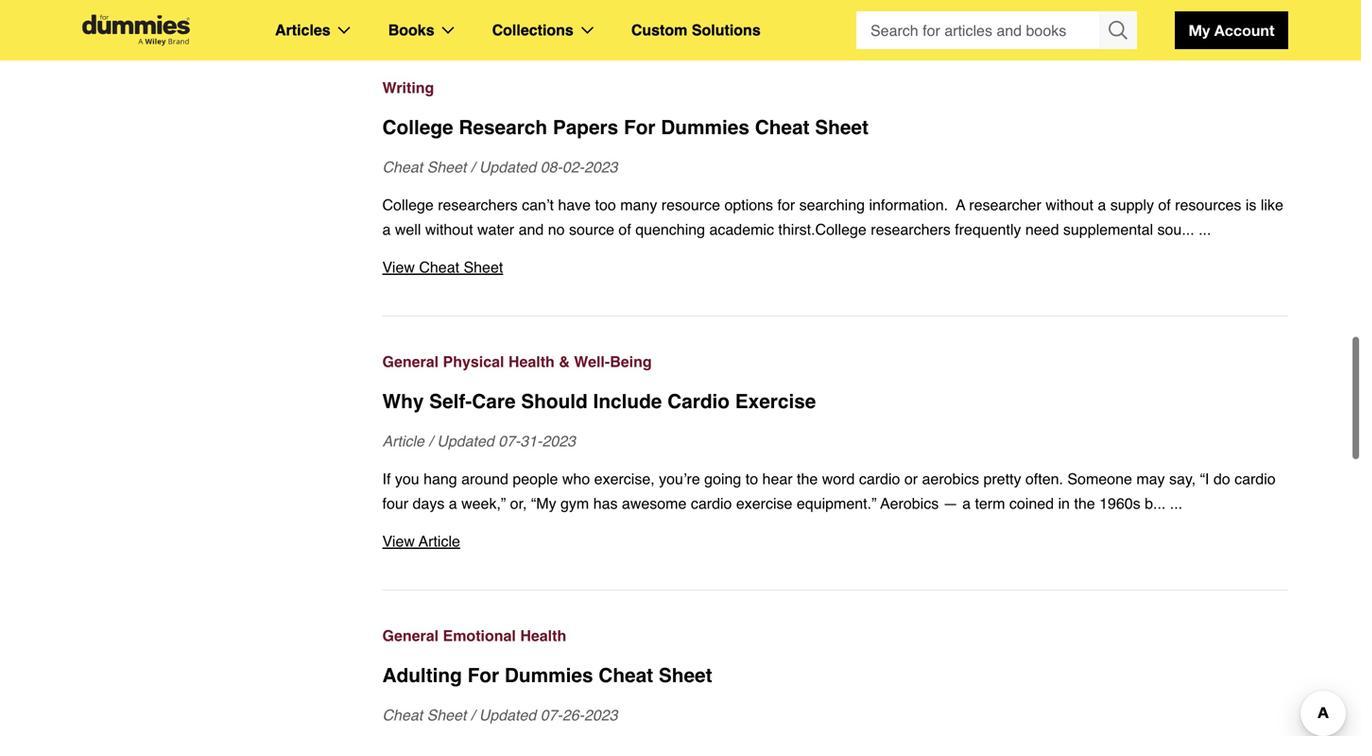 Task type: vqa. For each thing, say whether or not it's contained in the screenshot.
Should
yes



Task type: describe. For each thing, give the bounding box(es) containing it.
hear
[[762, 470, 793, 488]]

thirst.college
[[778, 221, 867, 238]]

care
[[472, 390, 516, 413]]

updated for research
[[479, 158, 536, 176]]

a right —
[[962, 495, 971, 512]]

or,
[[510, 495, 527, 512]]

equipment."
[[797, 495, 877, 512]]

why self-care should include cardio exercise
[[382, 390, 816, 413]]

0 horizontal spatial 07-
[[498, 433, 520, 450]]

custom
[[631, 21, 688, 39]]

for
[[778, 196, 795, 214]]

to
[[746, 470, 758, 488]]

updated for for
[[479, 707, 536, 724]]

sou...
[[1158, 221, 1195, 238]]

logo image
[[73, 15, 199, 46]]

often.
[[1026, 470, 1063, 488]]

exercise
[[735, 390, 816, 413]]

resource
[[662, 196, 720, 214]]

for inside college research papers for dummies cheat sheet link
[[624, 116, 656, 139]]

academic
[[709, 221, 774, 238]]

source
[[569, 221, 614, 238]]

custom solutions link
[[631, 18, 761, 43]]

coined
[[1010, 495, 1054, 512]]

gym
[[561, 495, 589, 512]]

research
[[459, 116, 547, 139]]

searching
[[799, 196, 865, 214]]

four
[[382, 495, 408, 512]]

1 vertical spatial updated
[[437, 433, 494, 450]]

you
[[395, 470, 419, 488]]

1 horizontal spatial without
[[1046, 196, 1094, 214]]

why
[[382, 390, 424, 413]]

cheat inside "link"
[[599, 665, 653, 687]]

researcher
[[969, 196, 1042, 214]]

you're
[[659, 470, 700, 488]]

exercise
[[736, 495, 793, 512]]

around
[[461, 470, 509, 488]]

well
[[395, 221, 421, 238]]

02-
[[562, 158, 584, 176]]

general physical health & well-being
[[382, 353, 652, 371]]

aerobics
[[922, 470, 979, 488]]

supply
[[1111, 196, 1154, 214]]

custom solutions
[[631, 21, 761, 39]]

pretty
[[984, 470, 1021, 488]]

exercise,
[[594, 470, 655, 488]]

frequently
[[955, 221, 1021, 238]]

dummies inside "link"
[[505, 665, 593, 687]]

1 vertical spatial /
[[429, 433, 433, 450]]

cardio
[[668, 390, 730, 413]]

water
[[477, 221, 514, 238]]

many
[[620, 196, 657, 214]]

do
[[1214, 470, 1231, 488]]

0 vertical spatial article
[[382, 433, 424, 450]]

no
[[548, 221, 565, 238]]

view cheat sheet
[[382, 259, 503, 276]]

health for dummies
[[520, 627, 566, 645]]

general emotional health
[[382, 627, 566, 645]]

26-
[[562, 707, 584, 724]]

well-
[[574, 353, 610, 371]]

week,"
[[461, 495, 506, 512]]

08-
[[540, 158, 562, 176]]

self-
[[429, 390, 472, 413]]

b...
[[1145, 495, 1166, 512]]

Search for articles and books text field
[[857, 11, 1101, 49]]

physical
[[443, 353, 504, 371]]

college research papers for dummies cheat sheet
[[382, 116, 869, 139]]

view for college research papers for dummies cheat sheet
[[382, 259, 415, 276]]

open article categories image
[[338, 26, 350, 34]]

general physical health & well-being link
[[382, 350, 1289, 374]]

sheet inside "link"
[[659, 665, 712, 687]]

1 vertical spatial researchers
[[871, 221, 951, 238]]

my account
[[1189, 21, 1275, 39]]

a right days
[[449, 495, 457, 512]]

can't
[[522, 196, 554, 214]]

college researchers can't have too many resource options for searching information.  a researcher without a supply of resources is like a well without water and no source of quenching academic thirst.college researchers frequently need supplemental sou...
[[382, 196, 1284, 238]]

may
[[1137, 470, 1165, 488]]

1 horizontal spatial dummies
[[661, 116, 750, 139]]

who
[[562, 470, 590, 488]]

being
[[610, 353, 652, 371]]

1960s
[[1100, 495, 1141, 512]]

term
[[975, 495, 1005, 512]]

general for why
[[382, 353, 439, 371]]

article / updated 07-31-2023
[[382, 433, 576, 450]]

0 horizontal spatial researchers
[[438, 196, 518, 214]]

open collections list image
[[581, 26, 594, 34]]

cheat sheet / updated 07-26-2023
[[382, 707, 618, 724]]

if
[[382, 470, 391, 488]]

should
[[521, 390, 588, 413]]

include
[[593, 390, 662, 413]]

0 horizontal spatial the
[[797, 470, 818, 488]]

too
[[595, 196, 616, 214]]

"i
[[1200, 470, 1209, 488]]

need
[[1026, 221, 1059, 238]]



Task type: locate. For each thing, give the bounding box(es) containing it.
for down emotional
[[468, 665, 499, 687]]

view down four
[[382, 533, 415, 550]]

cardio left or
[[859, 470, 900, 488]]

updated down self-
[[437, 433, 494, 450]]

health up adulting for dummies cheat sheet
[[520, 627, 566, 645]]

1 vertical spatial of
[[619, 221, 631, 238]]

31-
[[520, 433, 542, 450]]

close this dialog image
[[1333, 660, 1352, 679]]

1 horizontal spatial cardio
[[859, 470, 900, 488]]

a
[[956, 196, 965, 214]]

view for why self-care should include cardio exercise
[[382, 533, 415, 550]]

07- down adulting for dummies cheat sheet
[[540, 707, 562, 724]]

2 horizontal spatial cardio
[[1235, 470, 1276, 488]]

for
[[624, 116, 656, 139], [468, 665, 499, 687]]

1 horizontal spatial of
[[1158, 196, 1171, 214]]

updated down adulting for dummies cheat sheet
[[479, 707, 536, 724]]

1 horizontal spatial the
[[1074, 495, 1095, 512]]

cheat sheet / updated 08-02-2023
[[382, 158, 618, 176]]

general emotional health link
[[382, 624, 1289, 649]]

college research papers for dummies cheat sheet link
[[382, 113, 1289, 142]]

my
[[1189, 21, 1210, 39]]

—
[[943, 495, 958, 512]]

0 vertical spatial the
[[797, 470, 818, 488]]

health inside general emotional health 'link'
[[520, 627, 566, 645]]

article down days
[[419, 533, 460, 550]]

1 horizontal spatial researchers
[[871, 221, 951, 238]]

1 vertical spatial general
[[382, 627, 439, 645]]

sheet
[[815, 116, 869, 139], [427, 158, 467, 176], [464, 259, 503, 276], [659, 665, 712, 687], [427, 707, 467, 724]]

0 vertical spatial general
[[382, 353, 439, 371]]

researchers left frequently at right top
[[871, 221, 951, 238]]

0 horizontal spatial of
[[619, 221, 631, 238]]

0 vertical spatial updated
[[479, 158, 536, 176]]

without up need
[[1046, 196, 1094, 214]]

1 vertical spatial the
[[1074, 495, 1095, 512]]

dummies up resource
[[661, 116, 750, 139]]

have
[[558, 196, 591, 214]]

2 vertical spatial /
[[471, 707, 475, 724]]

open book categories image
[[442, 26, 454, 34]]

college
[[382, 116, 453, 139], [382, 196, 434, 214]]

"my
[[531, 495, 556, 512]]

the right in
[[1074, 495, 1095, 512]]

2023 up too
[[584, 158, 618, 176]]

dummies up 26-
[[505, 665, 593, 687]]

/ for adulting
[[471, 707, 475, 724]]

0 vertical spatial health
[[509, 353, 555, 371]]

for right papers
[[624, 116, 656, 139]]

college for college researchers can't have too many resource options for searching information.  a researcher without a supply of resources is like a well without water and no source of quenching academic thirst.college researchers frequently need supplemental sou...
[[382, 196, 434, 214]]

/ down research
[[471, 158, 475, 176]]

article
[[382, 433, 424, 450], [419, 533, 460, 550]]

supplemental
[[1063, 221, 1153, 238]]

health for care
[[509, 353, 555, 371]]

0 vertical spatial /
[[471, 158, 475, 176]]

2 view from the top
[[382, 533, 415, 550]]

hang
[[424, 470, 457, 488]]

in
[[1058, 495, 1070, 512]]

the
[[797, 470, 818, 488], [1074, 495, 1095, 512]]

0 vertical spatial dummies
[[661, 116, 750, 139]]

adulting
[[382, 665, 462, 687]]

a left well
[[382, 221, 391, 238]]

cardio right "do"
[[1235, 470, 1276, 488]]

1 college from the top
[[382, 116, 453, 139]]

awesome
[[622, 495, 687, 512]]

1 vertical spatial dummies
[[505, 665, 593, 687]]

people
[[513, 470, 558, 488]]

health left &
[[509, 353, 555, 371]]

without
[[1046, 196, 1094, 214], [425, 221, 473, 238]]

2023 for dummies
[[584, 707, 618, 724]]

group
[[857, 11, 1137, 49]]

2 vertical spatial updated
[[479, 707, 536, 724]]

/
[[471, 158, 475, 176], [429, 433, 433, 450], [471, 707, 475, 724]]

view cheat sheet link
[[382, 255, 1289, 280]]

view
[[382, 259, 415, 276], [382, 533, 415, 550]]

0 vertical spatial view
[[382, 259, 415, 276]]

health inside general physical health & well-being link
[[509, 353, 555, 371]]

options
[[725, 196, 773, 214]]

general
[[382, 353, 439, 371], [382, 627, 439, 645]]

general up why
[[382, 353, 439, 371]]

someone
[[1068, 470, 1132, 488]]

1 horizontal spatial for
[[624, 116, 656, 139]]

my account link
[[1175, 11, 1289, 49]]

say,
[[1169, 470, 1196, 488]]

2023 for papers
[[584, 158, 618, 176]]

updated down research
[[479, 158, 536, 176]]

0 horizontal spatial for
[[468, 665, 499, 687]]

2023 down adulting for dummies cheat sheet
[[584, 707, 618, 724]]

0 vertical spatial of
[[1158, 196, 1171, 214]]

college for college research papers for dummies cheat sheet
[[382, 116, 453, 139]]

general up adulting in the bottom of the page
[[382, 627, 439, 645]]

if you hang around people who exercise, you're going to hear the word cardio or aerobics pretty often. someone may say, "i do cardio four days a week," or, "my gym has awesome cardio exercise equipment." aerobics — a term coined in the 1960s b...
[[382, 470, 1276, 512]]

view down well
[[382, 259, 415, 276]]

for inside adulting for dummies cheat sheet "link"
[[468, 665, 499, 687]]

0 vertical spatial for
[[624, 116, 656, 139]]

writing link
[[382, 76, 1289, 100]]

cardio down 'going' at the right of page
[[691, 495, 732, 512]]

0 horizontal spatial cardio
[[691, 495, 732, 512]]

/ up hang on the bottom left
[[429, 433, 433, 450]]

health
[[509, 353, 555, 371], [520, 627, 566, 645]]

of up 'sou...'
[[1158, 196, 1171, 214]]

adulting for dummies cheat sheet link
[[382, 662, 1289, 690]]

updated
[[479, 158, 536, 176], [437, 433, 494, 450], [479, 707, 536, 724]]

2 general from the top
[[382, 627, 439, 645]]

2 college from the top
[[382, 196, 434, 214]]

cardio
[[859, 470, 900, 488], [1235, 470, 1276, 488], [691, 495, 732, 512]]

0 vertical spatial without
[[1046, 196, 1094, 214]]

college down "writing"
[[382, 116, 453, 139]]

or
[[905, 470, 918, 488]]

aerobics
[[881, 495, 939, 512]]

a up supplemental on the right top of the page
[[1098, 196, 1106, 214]]

general inside 'link'
[[382, 627, 439, 645]]

articles
[[275, 21, 331, 39]]

has
[[593, 495, 618, 512]]

07- down care
[[498, 433, 520, 450]]

papers
[[553, 116, 618, 139]]

/ down general emotional health
[[471, 707, 475, 724]]

0 horizontal spatial without
[[425, 221, 473, 238]]

1 vertical spatial 07-
[[540, 707, 562, 724]]

word
[[822, 470, 855, 488]]

1 vertical spatial for
[[468, 665, 499, 687]]

college inside college researchers can't have too many resource options for searching information.  a researcher without a supply of resources is like a well without water and no source of quenching academic thirst.college researchers frequently need supplemental sou...
[[382, 196, 434, 214]]

1 vertical spatial 2023
[[542, 433, 576, 450]]

2 vertical spatial 2023
[[584, 707, 618, 724]]

going
[[704, 470, 741, 488]]

1 vertical spatial college
[[382, 196, 434, 214]]

1 vertical spatial view
[[382, 533, 415, 550]]

0 horizontal spatial dummies
[[505, 665, 593, 687]]

of down many
[[619, 221, 631, 238]]

0 vertical spatial 07-
[[498, 433, 520, 450]]

the right hear
[[797, 470, 818, 488]]

quenching
[[635, 221, 705, 238]]

cheat
[[755, 116, 810, 139], [382, 158, 423, 176], [419, 259, 459, 276], [599, 665, 653, 687], [382, 707, 423, 724]]

general for adulting
[[382, 627, 439, 645]]

0 vertical spatial researchers
[[438, 196, 518, 214]]

article up you
[[382, 433, 424, 450]]

account
[[1215, 21, 1275, 39]]

1 vertical spatial health
[[520, 627, 566, 645]]

writing
[[382, 79, 434, 96]]

researchers up water
[[438, 196, 518, 214]]

1 vertical spatial without
[[425, 221, 473, 238]]

like
[[1261, 196, 1284, 214]]

1 horizontal spatial 07-
[[540, 707, 562, 724]]

is
[[1246, 196, 1257, 214]]

&
[[559, 353, 570, 371]]

adulting for dummies cheat sheet
[[382, 665, 712, 687]]

why self-care should include cardio exercise link
[[382, 388, 1289, 416]]

1 vertical spatial article
[[419, 533, 460, 550]]

/ for college
[[471, 158, 475, 176]]

of
[[1158, 196, 1171, 214], [619, 221, 631, 238]]

and
[[519, 221, 544, 238]]

0 vertical spatial 2023
[[584, 158, 618, 176]]

07-
[[498, 433, 520, 450], [540, 707, 562, 724]]

view article link
[[382, 529, 1289, 554]]

solutions
[[692, 21, 761, 39]]

without up view cheat sheet
[[425, 221, 473, 238]]

2023 down should
[[542, 433, 576, 450]]

1 general from the top
[[382, 353, 439, 371]]

2023
[[584, 158, 618, 176], [542, 433, 576, 450], [584, 707, 618, 724]]

college up well
[[382, 196, 434, 214]]

0 vertical spatial college
[[382, 116, 453, 139]]

dummies
[[661, 116, 750, 139], [505, 665, 593, 687]]

1 view from the top
[[382, 259, 415, 276]]

resources
[[1175, 196, 1242, 214]]



